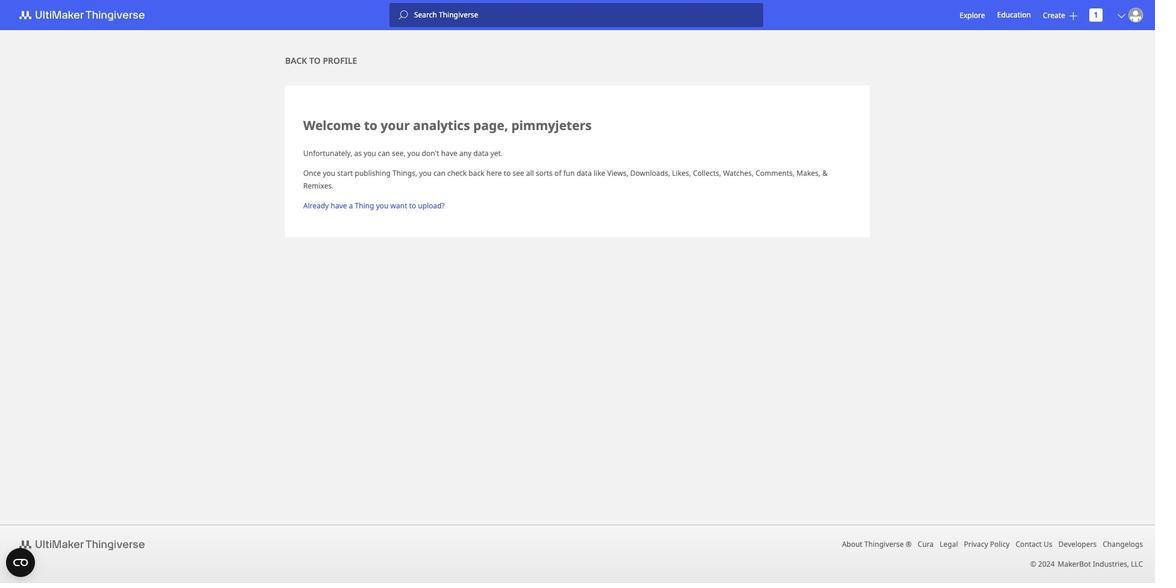 Task type: describe. For each thing, give the bounding box(es) containing it.
search control image
[[399, 10, 408, 20]]

a
[[349, 201, 353, 211]]

to
[[309, 55, 321, 66]]

plusicon image
[[1070, 12, 1078, 20]]

unfortunately,
[[303, 148, 353, 159]]

about
[[843, 540, 863, 550]]

0 vertical spatial can
[[378, 148, 390, 159]]

can inside once you start publishing things, you can check back here to see all sorts of fun data like views, downloads, likes, collects, watches, comments, makes, & remixes.
[[434, 168, 446, 179]]

you left "want"
[[376, 201, 389, 211]]

®
[[906, 540, 912, 550]]

your
[[381, 117, 410, 134]]

explore button
[[960, 10, 986, 20]]

already have a thing you want to upload?
[[303, 201, 445, 211]]

back to profile
[[285, 55, 357, 66]]

create
[[1044, 10, 1066, 20]]

to inside once you start publishing things, you can check back here to see all sorts of fun data like views, downloads, likes, collects, watches, comments, makes, & remixes.
[[504, 168, 511, 179]]

0 horizontal spatial to
[[364, 117, 378, 134]]

about thingiverse ® cura legal privacy policy contact us developers changelogs
[[843, 540, 1144, 550]]

like
[[594, 168, 606, 179]]

about thingiverse ® link
[[843, 540, 912, 550]]

data inside once you start publishing things, you can check back here to see all sorts of fun data like views, downloads, likes, collects, watches, comments, makes, & remixes.
[[577, 168, 592, 179]]

already have a thing you want to upload? link
[[303, 201, 445, 211]]

1
[[1095, 10, 1099, 20]]

here
[[487, 168, 502, 179]]

welcome to your analytics page, pimmyjeters
[[303, 117, 592, 134]]

llc
[[1132, 560, 1144, 570]]

0 horizontal spatial have
[[331, 201, 347, 211]]

downloads,
[[631, 168, 671, 179]]

you left start
[[323, 168, 336, 179]]

any
[[460, 148, 472, 159]]

cura
[[918, 540, 934, 550]]

1 horizontal spatial to
[[409, 201, 416, 211]]

once you start publishing things, you can check back here to see all sorts of fun data like views, downloads, likes, collects, watches, comments, makes, & remixes.
[[303, 168, 828, 191]]

© 2024 makerbot industries, llc
[[1031, 560, 1144, 570]]

1 horizontal spatial have
[[441, 148, 458, 159]]

changelogs link
[[1104, 540, 1144, 550]]

avatar image
[[1129, 8, 1144, 22]]

want
[[391, 201, 408, 211]]

makerbot logo image
[[12, 8, 159, 22]]

back
[[469, 168, 485, 179]]

contact us link
[[1016, 540, 1053, 550]]

unfortunately, as you can see, you don't have any data yet.
[[303, 148, 503, 159]]

education
[[998, 10, 1032, 20]]

explore
[[960, 10, 986, 20]]

&
[[823, 168, 828, 179]]

legal
[[940, 540, 959, 550]]

all
[[526, 168, 534, 179]]

thing
[[355, 201, 374, 211]]

cura link
[[918, 540, 934, 550]]

upload?
[[418, 201, 445, 211]]

Search Thingiverse text field
[[408, 10, 764, 20]]

yet.
[[491, 148, 503, 159]]



Task type: locate. For each thing, give the bounding box(es) containing it.
pimmyjeters
[[512, 117, 592, 134]]

developers link
[[1059, 540, 1098, 550]]

makerbot industries, llc link
[[1059, 560, 1144, 570]]

2 horizontal spatial to
[[504, 168, 511, 179]]

0 vertical spatial data
[[474, 148, 489, 159]]

makerbot
[[1059, 560, 1092, 570]]

you
[[364, 148, 376, 159], [408, 148, 420, 159], [323, 168, 336, 179], [419, 168, 432, 179], [376, 201, 389, 211]]

privacy policy link
[[965, 540, 1010, 550]]

1 vertical spatial have
[[331, 201, 347, 211]]

industries,
[[1094, 560, 1130, 570]]

comments,
[[756, 168, 795, 179]]

0 horizontal spatial can
[[378, 148, 390, 159]]

things,
[[393, 168, 418, 179]]

education link
[[998, 8, 1032, 22]]

check
[[448, 168, 467, 179]]

us
[[1044, 540, 1053, 550]]

1 link
[[1090, 8, 1103, 22]]

watches,
[[724, 168, 754, 179]]

data
[[474, 148, 489, 159], [577, 168, 592, 179]]

see
[[513, 168, 525, 179]]

you right "things,"
[[419, 168, 432, 179]]

can left see,
[[378, 148, 390, 159]]

data right fun
[[577, 168, 592, 179]]

developers
[[1059, 540, 1098, 550]]

privacy
[[965, 540, 989, 550]]

have left any
[[441, 148, 458, 159]]

legal link
[[940, 540, 959, 550]]

of
[[555, 168, 562, 179]]

changelogs
[[1104, 540, 1144, 550]]

0 vertical spatial to
[[364, 117, 378, 134]]

remixes.
[[303, 181, 334, 191]]

already
[[303, 201, 329, 211]]

profile
[[323, 55, 357, 66]]

contact
[[1016, 540, 1043, 550]]

to right "want"
[[409, 201, 416, 211]]

logo image
[[12, 538, 159, 553]]

sorts
[[536, 168, 553, 179]]

collects,
[[693, 168, 722, 179]]

to left your
[[364, 117, 378, 134]]

2 vertical spatial to
[[409, 201, 416, 211]]

can
[[378, 148, 390, 159], [434, 168, 446, 179]]

see,
[[392, 148, 406, 159]]

1 horizontal spatial can
[[434, 168, 446, 179]]

0 vertical spatial have
[[441, 148, 458, 159]]

start
[[337, 168, 353, 179]]

2024
[[1039, 560, 1055, 570]]

makes,
[[797, 168, 821, 179]]

back
[[285, 55, 307, 66]]

thingiverse
[[865, 540, 904, 550]]

fun
[[564, 168, 575, 179]]

page,
[[474, 117, 508, 134]]

you right as
[[364, 148, 376, 159]]

likes,
[[673, 168, 692, 179]]

as
[[354, 148, 362, 159]]

don't
[[422, 148, 440, 159]]

analytics
[[413, 117, 470, 134]]

data right any
[[474, 148, 489, 159]]

create button
[[1044, 10, 1078, 20]]

views,
[[608, 168, 629, 179]]

you right see,
[[408, 148, 420, 159]]

once
[[303, 168, 321, 179]]

can left check
[[434, 168, 446, 179]]

welcome
[[303, 117, 361, 134]]

have
[[441, 148, 458, 159], [331, 201, 347, 211]]

open widget image
[[6, 549, 35, 578]]

0 horizontal spatial data
[[474, 148, 489, 159]]

to left see
[[504, 168, 511, 179]]

policy
[[991, 540, 1010, 550]]

1 vertical spatial data
[[577, 168, 592, 179]]

have left a
[[331, 201, 347, 211]]

back to profile link
[[285, 55, 357, 66]]

1 vertical spatial to
[[504, 168, 511, 179]]

publishing
[[355, 168, 391, 179]]

1 horizontal spatial data
[[577, 168, 592, 179]]

1 vertical spatial can
[[434, 168, 446, 179]]

to
[[364, 117, 378, 134], [504, 168, 511, 179], [409, 201, 416, 211]]

©
[[1031, 560, 1037, 570]]



Task type: vqa. For each thing, say whether or not it's contained in the screenshot.
bottommost reset
no



